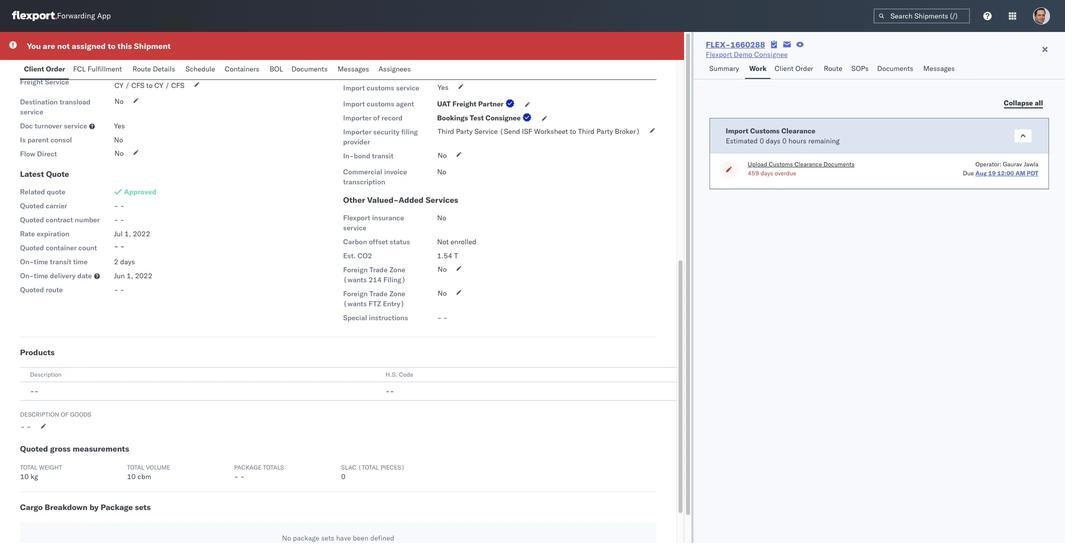 Task type: vqa. For each thing, say whether or not it's contained in the screenshot.


Task type: locate. For each thing, give the bounding box(es) containing it.
third down bookings at the top left
[[438, 127, 454, 136]]

cbm
[[138, 473, 151, 482]]

1 vertical spatial consignee
[[486, 114, 521, 123]]

description for description
[[30, 371, 61, 379]]

quoted down rate
[[20, 244, 44, 253]]

consignee up (send on the left top of the page
[[486, 114, 521, 123]]

sets down cbm
[[135, 503, 151, 513]]

0 vertical spatial customs
[[371, 65, 405, 75]]

1 vertical spatial 2022
[[135, 272, 152, 281]]

importer inside the importer security filing provider
[[343, 128, 371, 137]]

quoted route
[[20, 286, 63, 295]]

trade for ftz
[[369, 290, 388, 299]]

(wants for foreign trade zone (wants ftz entry)
[[343, 300, 367, 309]]

third right worksheet
[[578, 127, 595, 136]]

1 (wants from the top
[[343, 276, 367, 285]]

of for security
[[373, 114, 380, 123]]

code
[[399, 371, 413, 379]]

quoted for quoted gross measurements
[[20, 444, 48, 454]]

0 horizontal spatial yes
[[114, 122, 125, 131]]

1 total from the left
[[20, 464, 37, 472]]

quoted left the route
[[20, 286, 44, 295]]

1 horizontal spatial package
[[234, 464, 262, 472]]

client order up the freight service
[[24, 65, 65, 74]]

client right work
[[775, 64, 794, 73]]

0 horizontal spatial client order
[[24, 65, 65, 74]]

2 customs from the top
[[367, 100, 394, 109]]

1 zone from the top
[[389, 266, 405, 275]]

1 customs from the top
[[367, 84, 394, 93]]

due aug 19 12:00 am pdt
[[963, 170, 1039, 177]]

documents
[[877, 64, 913, 73], [292, 65, 328, 74], [824, 161, 855, 168]]

0 horizontal spatial documents
[[292, 65, 328, 74]]

0 vertical spatial clearance
[[781, 126, 816, 135]]

operator:
[[976, 161, 1001, 168]]

commercial invoice transcription
[[343, 168, 407, 187]]

quoted container count
[[20, 244, 97, 253]]

count
[[78, 244, 97, 253]]

client order for right client order button
[[775, 64, 813, 73]]

0 left hours
[[782, 136, 787, 145]]

importer for importer security filing provider
[[343, 128, 371, 137]]

zone inside foreign trade zone (wants ftz entry)
[[389, 290, 405, 299]]

1 -- from the left
[[30, 387, 39, 396]]

(wants inside foreign trade zone (wants 214 filing)
[[343, 276, 367, 285]]

1 vertical spatial flexport
[[343, 214, 370, 223]]

0 vertical spatial foreign
[[343, 266, 368, 275]]

0 horizontal spatial messages
[[338, 65, 369, 74]]

2022 right the jul
[[133, 230, 150, 239]]

added
[[399, 195, 424, 205]]

1 horizontal spatial cfs
[[171, 81, 184, 90]]

1 vertical spatial days
[[761, 170, 773, 177]]

0 vertical spatial customs
[[367, 84, 394, 93]]

days left hours
[[766, 136, 781, 145]]

1 vertical spatial customs
[[750, 126, 780, 135]]

delivery
[[50, 272, 76, 281]]

documents down remaining
[[824, 161, 855, 168]]

1 vertical spatial importer
[[343, 128, 371, 137]]

route for route
[[824, 64, 842, 73]]

trade up 214
[[369, 266, 388, 275]]

time for delivery
[[34, 272, 48, 281]]

quoted for quoted carrier
[[20, 202, 44, 211]]

- - for quoted route
[[114, 286, 125, 295]]

service up carbon
[[343, 224, 367, 233]]

overdue
[[775, 170, 796, 177]]

importer of record
[[343, 114, 403, 123]]

0 horizontal spatial transit
[[50, 258, 71, 267]]

2 vertical spatial days
[[120, 258, 135, 267]]

client order right work
[[775, 64, 813, 73]]

on-time transit time
[[20, 258, 88, 267]]

flexport for flexport demo consignee
[[706, 50, 732, 59]]

containers
[[225, 65, 259, 74]]

0 horizontal spatial of
[[61, 411, 69, 419]]

-- down 'h.s.'
[[386, 387, 394, 396]]

quoted up total weight in the bottom of the page
[[20, 444, 48, 454]]

sets
[[135, 503, 151, 513], [321, 534, 334, 543]]

(total
[[358, 464, 379, 472]]

1, right jun
[[127, 272, 133, 281]]

is
[[20, 136, 26, 145]]

total for kg
[[20, 464, 37, 472]]

customs up import customs service
[[371, 65, 405, 75]]

zone inside foreign trade zone (wants 214 filing)
[[389, 266, 405, 275]]

order left route button
[[795, 64, 813, 73]]

of
[[373, 114, 380, 123], [61, 411, 69, 419]]

import up import customs service
[[343, 65, 369, 75]]

10 for cbm
[[127, 473, 136, 482]]

0 horizontal spatial consignee
[[486, 114, 521, 123]]

quote
[[47, 188, 65, 197]]

1 horizontal spatial transit
[[372, 152, 394, 161]]

1 horizontal spatial order
[[795, 64, 813, 73]]

2 (wants from the top
[[343, 300, 367, 309]]

transcription
[[343, 178, 385, 187]]

2
[[114, 258, 118, 267]]

foreign up special
[[343, 290, 368, 299]]

route
[[46, 286, 63, 295]]

import customs service
[[343, 84, 419, 93]]

2 total from the left
[[127, 464, 144, 472]]

clearance inside "import customs clearance estimated 0 days 0 hours remaining"
[[781, 126, 816, 135]]

documents right sops button
[[877, 64, 913, 73]]

not enrolled
[[437, 238, 476, 247]]

2 third from the left
[[578, 127, 595, 136]]

service down type at the top left
[[45, 78, 69, 87]]

0 vertical spatial on-
[[20, 258, 34, 267]]

1 horizontal spatial of
[[373, 114, 380, 123]]

on- down rate
[[20, 258, 34, 267]]

2 horizontal spatial documents
[[877, 64, 913, 73]]

foreign inside foreign trade zone (wants ftz entry)
[[343, 290, 368, 299]]

1 horizontal spatial route
[[824, 64, 842, 73]]

service
[[45, 78, 69, 87], [475, 127, 498, 136]]

flexport down flex-
[[706, 50, 732, 59]]

security
[[373, 128, 399, 137]]

0 horizontal spatial messages button
[[334, 60, 375, 80]]

customs for upload customs clearance documents
[[769, 161, 793, 168]]

package inside package totals - -
[[234, 464, 262, 472]]

order up the freight service
[[46, 65, 65, 74]]

flexport for flexport insurance service
[[343, 214, 370, 223]]

2 on- from the top
[[20, 272, 34, 281]]

0 vertical spatial 2022
[[133, 230, 150, 239]]

0 horizontal spatial --
[[30, 387, 39, 396]]

days for 2 days
[[120, 258, 135, 267]]

valued-
[[367, 195, 399, 205]]

0 horizontal spatial party
[[456, 127, 473, 136]]

freight for freight type
[[20, 64, 43, 73]]

1 horizontal spatial sets
[[321, 534, 334, 543]]

other valued-added services
[[343, 195, 458, 205]]

2 zone from the top
[[389, 290, 405, 299]]

1 horizontal spatial 10
[[127, 473, 136, 482]]

package right by
[[101, 503, 133, 513]]

customs for import customs
[[371, 65, 405, 75]]

0 vertical spatial yes
[[438, 83, 449, 92]]

weight
[[39, 464, 62, 472]]

1 horizontal spatial messages button
[[919, 60, 960, 79]]

customs up estimated
[[750, 126, 780, 135]]

0 horizontal spatial documents button
[[288, 60, 334, 80]]

description down products
[[30, 371, 61, 379]]

freight up the freight service
[[20, 64, 43, 73]]

slac
[[341, 464, 356, 472]]

import up importer of record
[[343, 100, 365, 109]]

214
[[369, 276, 382, 285]]

1660288
[[730, 40, 765, 50]]

10 left cbm
[[127, 473, 136, 482]]

clearance up overdue
[[795, 161, 822, 168]]

consignee up work
[[754, 50, 788, 59]]

upload customs clearance documents button
[[748, 161, 855, 170]]

0 horizontal spatial cfs
[[131, 81, 144, 90]]

1 horizontal spatial consignee
[[754, 50, 788, 59]]

1 vertical spatial 1,
[[127, 272, 133, 281]]

2 foreign from the top
[[343, 290, 368, 299]]

5 quoted from the top
[[20, 444, 48, 454]]

1 horizontal spatial messages
[[923, 64, 955, 73]]

zone
[[389, 266, 405, 275], [389, 290, 405, 299]]

jawla
[[1024, 161, 1039, 168]]

0 vertical spatial of
[[373, 114, 380, 123]]

import down import customs on the left top of page
[[343, 84, 365, 93]]

transit down container
[[50, 258, 71, 267]]

importer for importer of record
[[343, 114, 371, 123]]

client up the freight service
[[24, 65, 44, 74]]

0 vertical spatial service
[[45, 78, 69, 87]]

/
[[125, 81, 130, 90], [165, 81, 169, 90]]

trade inside foreign trade zone (wants 214 filing)
[[369, 266, 388, 275]]

carrier
[[46, 202, 67, 211]]

no
[[115, 97, 124, 106], [114, 136, 123, 145], [115, 149, 124, 158], [438, 151, 447, 160], [437, 168, 446, 177], [437, 214, 446, 223], [438, 265, 447, 274], [438, 289, 447, 298], [282, 534, 291, 543]]

0 horizontal spatial third
[[438, 127, 454, 136]]

enrolled
[[451, 238, 476, 247]]

to
[[108, 41, 115, 51], [129, 64, 135, 73], [146, 81, 153, 90], [570, 127, 576, 136]]

freight down 'freight type'
[[20, 78, 43, 87]]

forwarding
[[57, 11, 95, 21]]

clearance for documents
[[795, 161, 822, 168]]

party left broker)
[[596, 127, 613, 136]]

cy down route details button
[[154, 81, 163, 90]]

co2
[[358, 252, 372, 261]]

1, for jun
[[127, 272, 133, 281]]

days down upload
[[761, 170, 773, 177]]

party down bookings at the top left
[[456, 127, 473, 136]]

4 quoted from the top
[[20, 286, 44, 295]]

on-time delivery date
[[20, 272, 92, 281]]

total for cbm
[[127, 464, 144, 472]]

1 cfs from the left
[[131, 81, 144, 90]]

work button
[[745, 60, 771, 79]]

documents for left documents button
[[292, 65, 328, 74]]

not
[[437, 238, 449, 247]]

10 left kg
[[20, 473, 29, 482]]

sops
[[852, 64, 869, 73]]

2 cy from the left
[[154, 81, 163, 90]]

1 foreign from the top
[[343, 266, 368, 275]]

customs inside "import customs clearance estimated 0 days 0 hours remaining"
[[750, 126, 780, 135]]

customs up importer of record
[[367, 100, 394, 109]]

hours
[[789, 136, 807, 145]]

1 vertical spatial zone
[[389, 290, 405, 299]]

breakdown
[[45, 503, 88, 513]]

cfs down port to door
[[131, 81, 144, 90]]

on-
[[20, 258, 34, 267], [20, 272, 34, 281]]

cfs down details
[[171, 81, 184, 90]]

on- up quoted route
[[20, 272, 34, 281]]

0 horizontal spatial flexport
[[343, 214, 370, 223]]

1 vertical spatial description
[[20, 411, 59, 419]]

documents button right the sops
[[873, 60, 919, 79]]

1 vertical spatial (wants
[[343, 300, 367, 309]]

parent
[[27, 136, 49, 145]]

client
[[775, 64, 794, 73], [24, 65, 44, 74]]

operator: gaurav jawla
[[976, 161, 1039, 168]]

0 vertical spatial package
[[234, 464, 262, 472]]

0 vertical spatial consignee
[[754, 50, 788, 59]]

package left totals at the left
[[234, 464, 262, 472]]

1 horizontal spatial client
[[775, 64, 794, 73]]

2022 for jun 1, 2022
[[135, 272, 152, 281]]

1 horizontal spatial documents button
[[873, 60, 919, 79]]

2022 right jun
[[135, 272, 152, 281]]

service up agent
[[396, 84, 419, 93]]

1 horizontal spatial party
[[596, 127, 613, 136]]

trade for 214
[[369, 266, 388, 275]]

2 horizontal spatial 0
[[782, 136, 787, 145]]

/ down port to door
[[125, 81, 130, 90]]

of left "goods"
[[61, 411, 69, 419]]

1 vertical spatial freight
[[20, 78, 43, 87]]

documents button right bol
[[288, 60, 334, 80]]

1 horizontal spatial client order
[[775, 64, 813, 73]]

slac (total pieces) 0
[[341, 464, 405, 482]]

service down destination
[[20, 108, 43, 117]]

cy down port
[[115, 81, 123, 90]]

1 horizontal spatial --
[[386, 387, 394, 396]]

approved
[[124, 188, 156, 197]]

10
[[20, 473, 29, 482], [127, 473, 136, 482]]

0 vertical spatial importer
[[343, 114, 371, 123]]

1 importer from the top
[[343, 114, 371, 123]]

2 party from the left
[[596, 127, 613, 136]]

2 vertical spatial customs
[[769, 161, 793, 168]]

jul 1, 2022
[[114, 230, 150, 239]]

client order button right work
[[771, 60, 820, 79]]

0 vertical spatial zone
[[389, 266, 405, 275]]

2 trade from the top
[[369, 290, 388, 299]]

order for left client order button
[[46, 65, 65, 74]]

1 quoted from the top
[[20, 202, 44, 211]]

0 vertical spatial 1,
[[125, 230, 131, 239]]

documents for the right documents button
[[877, 64, 913, 73]]

customs up import customs agent
[[367, 84, 394, 93]]

freight up bookings at the top left
[[452, 100, 476, 109]]

0 vertical spatial freight
[[20, 64, 43, 73]]

foreign down 'est. co2'
[[343, 266, 368, 275]]

package
[[293, 534, 319, 543]]

1 horizontal spatial yes
[[438, 83, 449, 92]]

3 quoted from the top
[[20, 244, 44, 253]]

service inside flexport insurance service
[[343, 224, 367, 233]]

flexport
[[706, 50, 732, 59], [343, 214, 370, 223]]

schedule
[[186, 65, 215, 74]]

0 inside slac (total pieces) 0
[[341, 473, 346, 482]]

service inside destination transload service
[[20, 108, 43, 117]]

2 importer from the top
[[343, 128, 371, 137]]

foreign inside foreign trade zone (wants 214 filing)
[[343, 266, 368, 275]]

total up kg
[[20, 464, 37, 472]]

service down bookings test consignee
[[475, 127, 498, 136]]

0 right estimated
[[760, 136, 764, 145]]

trade up "ftz"
[[369, 290, 388, 299]]

route up cy / cfs to cy / cfs at the top
[[132, 65, 151, 74]]

zone up filing)
[[389, 266, 405, 275]]

1 horizontal spatial service
[[475, 127, 498, 136]]

0 horizontal spatial /
[[125, 81, 130, 90]]

jul
[[114, 230, 123, 239]]

flexport down other
[[343, 214, 370, 223]]

1 horizontal spatial documents
[[824, 161, 855, 168]]

transit for bond
[[372, 152, 394, 161]]

time up quoted route
[[34, 272, 48, 281]]

days right 2
[[120, 258, 135, 267]]

0 horizontal spatial 0
[[341, 473, 346, 482]]

service up consol
[[64, 122, 87, 131]]

goods
[[70, 411, 91, 419]]

0 vertical spatial description
[[30, 371, 61, 379]]

on- for on-time delivery date
[[20, 272, 34, 281]]

1 10 from the left
[[20, 473, 29, 482]]

customs inside upload customs clearance documents button
[[769, 161, 793, 168]]

of for gross
[[61, 411, 69, 419]]

time up the on-time delivery date
[[34, 258, 48, 267]]

0 vertical spatial transit
[[372, 152, 394, 161]]

0 horizontal spatial 10
[[20, 473, 29, 482]]

0 vertical spatial flexport
[[706, 50, 732, 59]]

fcl
[[73, 65, 86, 74]]

clearance up hours
[[781, 126, 816, 135]]

import for import customs service
[[343, 84, 365, 93]]

0 horizontal spatial cy
[[115, 81, 123, 90]]

1 vertical spatial transit
[[50, 258, 71, 267]]

package
[[234, 464, 262, 472], [101, 503, 133, 513]]

1.54 t
[[437, 252, 458, 261]]

quoted up rate
[[20, 216, 44, 225]]

sets left have
[[321, 534, 334, 543]]

import up estimated
[[726, 126, 749, 135]]

import
[[343, 65, 369, 75], [343, 84, 365, 93], [343, 100, 365, 109], [726, 126, 749, 135]]

0 vertical spatial (wants
[[343, 276, 367, 285]]

of down import customs agent
[[373, 114, 380, 123]]

transit down the importer security filing provider in the top left of the page
[[372, 152, 394, 161]]

0 horizontal spatial route
[[132, 65, 151, 74]]

1 vertical spatial of
[[61, 411, 69, 419]]

1 vertical spatial trade
[[369, 290, 388, 299]]

(wants left 214
[[343, 276, 367, 285]]

/ down details
[[165, 81, 169, 90]]

flexport inside flexport insurance service
[[343, 214, 370, 223]]

documents right the bol button
[[292, 65, 328, 74]]

trade inside foreign trade zone (wants ftz entry)
[[369, 290, 388, 299]]

1 trade from the top
[[369, 266, 388, 275]]

number
[[75, 216, 100, 225]]

customs up overdue
[[769, 161, 793, 168]]

0 horizontal spatial client order button
[[20, 60, 69, 80]]

1 on- from the top
[[20, 258, 34, 267]]

0
[[760, 136, 764, 145], [782, 136, 787, 145], [341, 473, 346, 482]]

(wants up special
[[343, 300, 367, 309]]

assignees
[[379, 65, 411, 74]]

description up gross
[[20, 411, 59, 419]]

0 horizontal spatial sets
[[135, 503, 151, 513]]

client order for left client order button
[[24, 65, 65, 74]]

client order button
[[771, 60, 820, 79], [20, 60, 69, 80]]

destination transload service
[[20, 98, 90, 117]]

client order button down are
[[20, 60, 69, 80]]

1 horizontal spatial flexport
[[706, 50, 732, 59]]

customs for agent
[[367, 100, 394, 109]]

-
[[114, 202, 118, 211], [120, 202, 125, 211], [114, 216, 118, 225], [120, 216, 125, 225], [114, 242, 118, 251], [120, 242, 125, 251], [114, 286, 118, 295], [120, 286, 125, 295], [437, 314, 442, 323], [443, 314, 448, 323], [30, 387, 34, 396], [34, 387, 39, 396], [386, 387, 390, 396], [390, 387, 394, 396], [21, 423, 25, 432], [27, 423, 31, 432], [234, 473, 238, 482], [240, 473, 245, 482]]

flexport demo consignee link
[[706, 50, 788, 60]]

(wants inside foreign trade zone (wants ftz entry)
[[343, 300, 367, 309]]

0 horizontal spatial total
[[20, 464, 37, 472]]

quoted down the related
[[20, 202, 44, 211]]

1 horizontal spatial /
[[165, 81, 169, 90]]

1 horizontal spatial third
[[578, 127, 595, 136]]

cy / cfs to cy / cfs
[[115, 81, 184, 90]]

zone for foreign trade zone (wants 214 filing)
[[389, 266, 405, 275]]

description
[[30, 371, 61, 379], [20, 411, 59, 419]]

route left the sops
[[824, 64, 842, 73]]

1 vertical spatial foreign
[[343, 290, 368, 299]]

due
[[963, 170, 974, 177]]

2 / from the left
[[165, 81, 169, 90]]

0 horizontal spatial order
[[46, 65, 65, 74]]

1, right the jul
[[125, 230, 131, 239]]

1 vertical spatial package
[[101, 503, 133, 513]]

2 quoted from the top
[[20, 216, 44, 225]]

1 / from the left
[[125, 81, 130, 90]]

collapse
[[1004, 98, 1033, 107]]

1 vertical spatial clearance
[[795, 161, 822, 168]]

messages button
[[919, 60, 960, 79], [334, 60, 375, 80]]

1 vertical spatial customs
[[367, 100, 394, 109]]

1 vertical spatial service
[[475, 127, 498, 136]]

0 down slac
[[341, 473, 346, 482]]

1 vertical spatial yes
[[114, 122, 125, 131]]

0 vertical spatial days
[[766, 136, 781, 145]]

1 vertical spatial on-
[[20, 272, 34, 281]]

-- up description of goods
[[30, 387, 39, 396]]

related quote
[[20, 188, 65, 197]]

0 vertical spatial trade
[[369, 266, 388, 275]]

total up cbm
[[127, 464, 144, 472]]

1 horizontal spatial cy
[[154, 81, 163, 90]]

zone up entry) in the bottom of the page
[[389, 290, 405, 299]]

2 10 from the left
[[127, 473, 136, 482]]

clearance for estimated
[[781, 126, 816, 135]]

clearance inside button
[[795, 161, 822, 168]]

route
[[824, 64, 842, 73], [132, 65, 151, 74]]



Task type: describe. For each thing, give the bounding box(es) containing it.
entry)
[[383, 300, 405, 309]]

quoted contract number
[[20, 216, 100, 225]]

transit for time
[[50, 258, 71, 267]]

service for flexport insurance service
[[343, 224, 367, 233]]

import for import customs
[[343, 65, 369, 75]]

fcl fulfillment
[[73, 65, 122, 74]]

1, for jul
[[125, 230, 131, 239]]

latest
[[20, 169, 44, 179]]

1 third from the left
[[438, 127, 454, 136]]

bookings test consignee
[[437, 114, 521, 123]]

quoted for quoted route
[[20, 286, 44, 295]]

route details button
[[128, 60, 182, 80]]

to left this
[[108, 41, 115, 51]]

package totals - -
[[234, 464, 284, 482]]

2 cfs from the left
[[171, 81, 184, 90]]

Search Shipments (/) text field
[[874, 9, 970, 24]]

1 horizontal spatial 0
[[760, 136, 764, 145]]

forwarding app
[[57, 11, 111, 21]]

remaining
[[808, 136, 840, 145]]

quoted for quoted contract number
[[20, 216, 44, 225]]

- - for special instructions
[[437, 314, 448, 323]]

no package sets have been defined
[[282, 534, 394, 543]]

h.s.
[[386, 371, 397, 379]]

you are not assigned to this shipment
[[27, 41, 171, 51]]

app
[[97, 11, 111, 21]]

schedule button
[[182, 60, 221, 80]]

special instructions
[[343, 314, 408, 323]]

(send
[[500, 127, 520, 136]]

filing
[[401, 128, 418, 137]]

you
[[27, 41, 41, 51]]

foreign trade zone (wants ftz entry)
[[343, 290, 405, 309]]

are
[[43, 41, 55, 51]]

instructions
[[369, 314, 408, 323]]

est.
[[343, 252, 356, 261]]

foreign trade zone (wants 214 filing)
[[343, 266, 406, 285]]

in-
[[343, 152, 354, 161]]

have
[[336, 534, 351, 543]]

status
[[390, 238, 410, 247]]

days for 459 days overdue
[[761, 170, 773, 177]]

commercial
[[343, 168, 382, 177]]

time up date
[[73, 258, 88, 267]]

10 for kg
[[20, 473, 29, 482]]

invoice
[[384, 168, 407, 177]]

1 vertical spatial sets
[[321, 534, 334, 543]]

been
[[353, 534, 368, 543]]

fcl fulfillment button
[[69, 60, 128, 80]]

service for import customs service
[[396, 84, 419, 93]]

flex-1660288 link
[[706, 40, 765, 50]]

2 vertical spatial freight
[[452, 100, 476, 109]]

date
[[77, 272, 92, 281]]

assigned
[[72, 41, 106, 51]]

doc turnover service
[[20, 122, 87, 131]]

worksheet
[[534, 127, 568, 136]]

volume
[[146, 464, 170, 472]]

to right port
[[129, 64, 135, 73]]

forwarding app link
[[12, 11, 111, 21]]

zone for foreign trade zone (wants ftz entry)
[[389, 290, 405, 299]]

service for destination transload service
[[20, 108, 43, 117]]

1 party from the left
[[456, 127, 473, 136]]

consignee for flexport demo consignee
[[754, 50, 788, 59]]

all
[[1035, 98, 1043, 107]]

- - for quoted container count
[[114, 242, 125, 251]]

insurance
[[372, 214, 404, 223]]

flexport. image
[[12, 11, 57, 21]]

shipment
[[134, 41, 171, 51]]

2 days
[[114, 258, 135, 267]]

quoted gross measurements
[[20, 444, 129, 454]]

service for doc turnover service
[[64, 122, 87, 131]]

0 horizontal spatial package
[[101, 503, 133, 513]]

0 horizontal spatial client
[[24, 65, 44, 74]]

by
[[90, 503, 99, 513]]

to down route details button
[[146, 81, 153, 90]]

flow
[[20, 150, 35, 159]]

foreign for foreign trade zone (wants 214 filing)
[[343, 266, 368, 275]]

0 horizontal spatial service
[[45, 78, 69, 87]]

partner
[[478, 100, 504, 109]]

route details
[[132, 65, 175, 74]]

foreign for foreign trade zone (wants ftz entry)
[[343, 290, 368, 299]]

on- for on-time transit time
[[20, 258, 34, 267]]

provider
[[343, 138, 370, 147]]

description for description of goods
[[20, 411, 59, 419]]

rate expiration
[[20, 230, 69, 239]]

1.54
[[437, 252, 452, 261]]

12:00
[[997, 170, 1014, 177]]

flex-
[[706, 40, 731, 50]]

collapse all
[[1004, 98, 1043, 107]]

uat freight partner
[[437, 100, 504, 109]]

totals
[[263, 464, 284, 472]]

type
[[45, 64, 59, 73]]

total weight
[[20, 464, 62, 472]]

summary button
[[705, 60, 745, 79]]

1 horizontal spatial client order button
[[771, 60, 820, 79]]

customs for import customs clearance estimated 0 days 0 hours remaining
[[750, 126, 780, 135]]

ftz
[[369, 300, 381, 309]]

2 -- from the left
[[386, 387, 394, 396]]

bol button
[[266, 60, 288, 80]]

aug
[[976, 170, 987, 177]]

quoted for quoted container count
[[20, 244, 44, 253]]

details
[[153, 65, 175, 74]]

freight type
[[20, 64, 59, 73]]

gaurav
[[1003, 161, 1022, 168]]

flex-1660288
[[706, 40, 765, 50]]

- - for quoted contract number
[[114, 216, 125, 225]]

t
[[454, 252, 458, 261]]

to right worksheet
[[570, 127, 576, 136]]

consignee for bookings test consignee
[[486, 114, 521, 123]]

cargo
[[20, 503, 43, 513]]

2022 for jul 1, 2022
[[133, 230, 150, 239]]

pieces)
[[381, 464, 405, 472]]

is parent consol
[[20, 136, 72, 145]]

0 vertical spatial sets
[[135, 503, 151, 513]]

import inside "import customs clearance estimated 0 days 0 hours remaining"
[[726, 126, 749, 135]]

h.s. code
[[386, 371, 413, 379]]

import for import customs agent
[[343, 100, 365, 109]]

total volume
[[127, 464, 170, 472]]

freight service
[[20, 78, 69, 87]]

order for right client order button
[[795, 64, 813, 73]]

1 cy from the left
[[115, 81, 123, 90]]

jun
[[114, 272, 125, 281]]

port to door
[[114, 64, 153, 73]]

doc
[[20, 122, 33, 131]]

special
[[343, 314, 367, 323]]

customs for service
[[367, 84, 394, 93]]

- - for quoted carrier
[[114, 202, 125, 211]]

freight for freight service
[[20, 78, 43, 87]]

estimated
[[726, 136, 758, 145]]

time for transit
[[34, 258, 48, 267]]

jun 1, 2022
[[114, 272, 152, 281]]

port
[[114, 64, 127, 73]]

(wants for foreign trade zone (wants 214 filing)
[[343, 276, 367, 285]]

459 days overdue
[[748, 170, 796, 177]]

uat
[[437, 100, 451, 109]]

bond
[[354, 152, 370, 161]]

days inside "import customs clearance estimated 0 days 0 hours remaining"
[[766, 136, 781, 145]]

route for route details
[[132, 65, 151, 74]]

turnover
[[35, 122, 62, 131]]



